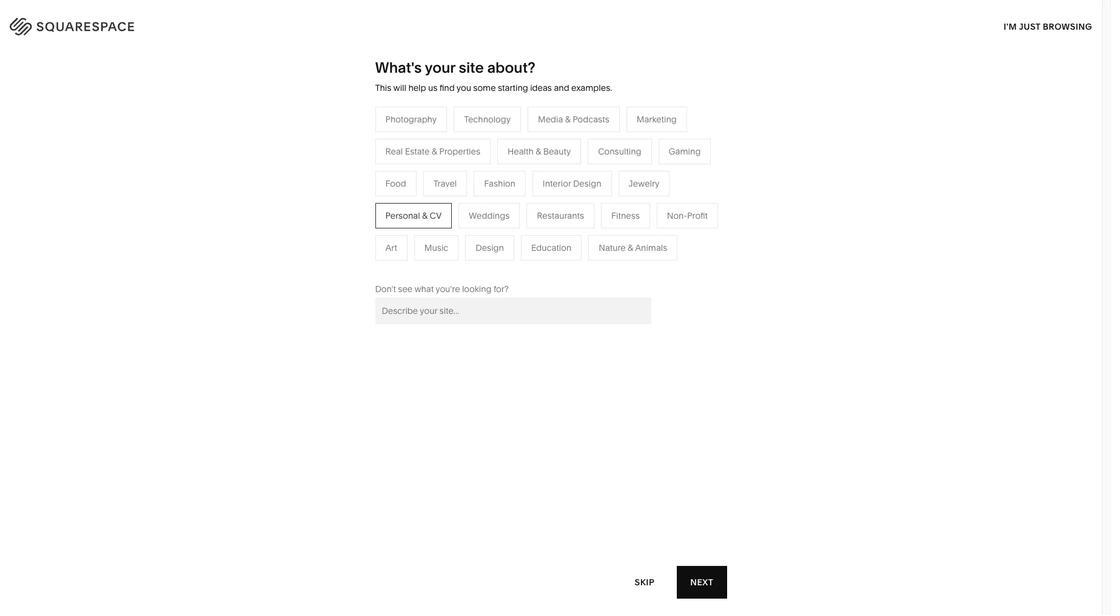 Task type: describe. For each thing, give the bounding box(es) containing it.
health & beauty
[[508, 146, 571, 157]]

Jewelry radio
[[618, 171, 670, 196]]

technology
[[464, 114, 511, 125]]

travel up restaurants link
[[437, 168, 460, 179]]

home & decor link
[[565, 168, 636, 179]]

profits
[[385, 223, 410, 234]]

home & decor
[[565, 168, 623, 179]]

0 horizontal spatial fitness
[[565, 205, 593, 216]]

next
[[690, 577, 713, 588]]

home
[[565, 168, 589, 179]]

interior
[[543, 178, 571, 189]]

podcasts inside the media & podcasts radio
[[573, 114, 609, 125]]

& inside the media & podcasts radio
[[565, 114, 571, 125]]

design inside 'radio'
[[573, 178, 601, 189]]

Fitness radio
[[601, 203, 650, 229]]

nature & animals inside radio
[[599, 242, 667, 253]]

browsing
[[1043, 21, 1092, 32]]

& right community
[[357, 223, 363, 234]]

Weddings radio
[[459, 203, 520, 229]]

skip
[[635, 577, 655, 588]]

in
[[1078, 19, 1087, 30]]

degraw image
[[396, 415, 706, 616]]

properties inside "radio"
[[439, 146, 480, 157]]

marketing
[[637, 114, 677, 125]]

you
[[457, 82, 471, 93]]

nature & animals link
[[565, 187, 645, 198]]

professional services
[[309, 187, 394, 198]]

music
[[424, 242, 448, 253]]

Real Estate & Properties radio
[[375, 139, 491, 164]]

events
[[437, 223, 463, 234]]

and
[[554, 82, 569, 93]]

community & non-profits
[[309, 223, 410, 234]]

1 vertical spatial media
[[437, 205, 462, 216]]

don't see what you're looking for?
[[375, 284, 509, 295]]

Don't see what you're looking for? field
[[375, 298, 651, 324]]

0 horizontal spatial restaurants
[[437, 187, 484, 198]]

examples.
[[571, 82, 612, 93]]

cv
[[430, 210, 442, 221]]

non-profit
[[667, 210, 708, 221]]

& down restaurants link
[[464, 205, 469, 216]]

media & podcasts link
[[437, 205, 520, 216]]

0 horizontal spatial animals
[[601, 187, 633, 198]]

Marketing radio
[[626, 107, 687, 132]]

skip button
[[621, 566, 668, 599]]

restaurants link
[[437, 187, 496, 198]]

& inside personal & cv radio
[[422, 210, 428, 221]]

& up looking
[[483, 259, 489, 270]]

some
[[473, 82, 496, 93]]

don't
[[375, 284, 396, 295]]

1 vertical spatial real
[[437, 259, 454, 270]]

Technology radio
[[454, 107, 521, 132]]

find
[[439, 82, 455, 93]]

Music radio
[[414, 235, 459, 261]]

Design radio
[[465, 235, 514, 261]]

health
[[508, 146, 534, 157]]

degraw element
[[396, 415, 706, 616]]

consulting
[[598, 146, 641, 157]]

i'm just browsing link
[[1004, 10, 1092, 43]]

& right home
[[591, 168, 597, 179]]

1 vertical spatial podcasts
[[472, 205, 508, 216]]

Health & Beauty radio
[[497, 139, 581, 164]]

log
[[1058, 19, 1076, 30]]

1 horizontal spatial properties
[[491, 259, 532, 270]]

real estate & properties link
[[437, 259, 544, 270]]

interior design
[[543, 178, 601, 189]]

this
[[375, 82, 391, 93]]

Education radio
[[521, 235, 582, 261]]

1 vertical spatial real estate & properties
[[437, 259, 532, 270]]

Interior Design radio
[[532, 171, 612, 196]]

& inside nature & animals radio
[[628, 242, 633, 253]]

will
[[393, 82, 406, 93]]

what's
[[375, 59, 422, 76]]

estate inside "radio"
[[405, 146, 430, 157]]

gaming
[[669, 146, 701, 157]]



Task type: locate. For each thing, give the bounding box(es) containing it.
nature down home
[[565, 187, 592, 198]]

squarespace logo image
[[24, 15, 159, 34]]

real down music
[[437, 259, 454, 270]]

about?
[[487, 59, 535, 76]]

properties up for?
[[491, 259, 532, 270]]

1 horizontal spatial fitness
[[611, 210, 640, 221]]

estate down the weddings link
[[456, 259, 481, 270]]

fashion
[[484, 178, 515, 189]]

jewelry
[[629, 178, 659, 189]]

media & podcasts inside radio
[[538, 114, 609, 125]]

design
[[573, 178, 601, 189], [476, 242, 504, 253]]

nature inside radio
[[599, 242, 626, 253]]

weddings
[[469, 210, 510, 221], [437, 241, 478, 252]]

0 vertical spatial properties
[[439, 146, 480, 157]]

animals down decor
[[601, 187, 633, 198]]

Restaurants radio
[[527, 203, 594, 229]]

0 horizontal spatial nature
[[565, 187, 592, 198]]

Food radio
[[375, 171, 416, 196]]

properties up travel link
[[439, 146, 480, 157]]

& left cv
[[422, 210, 428, 221]]

next button
[[677, 566, 727, 599]]

animals
[[601, 187, 633, 198], [635, 242, 667, 253]]

non- up art option
[[365, 223, 385, 234]]

& right the health
[[536, 146, 541, 157]]

travel up cv
[[433, 178, 457, 189]]

1 vertical spatial restaurants
[[537, 210, 584, 221]]

you're
[[436, 284, 460, 295]]

us
[[428, 82, 437, 93]]

nature & animals down fitness option
[[599, 242, 667, 253]]

0 horizontal spatial real
[[385, 146, 403, 157]]

restaurants down travel link
[[437, 187, 484, 198]]

1 vertical spatial design
[[476, 242, 504, 253]]

travel
[[437, 168, 460, 179], [433, 178, 457, 189]]

looking
[[462, 284, 492, 295]]

podcasts
[[573, 114, 609, 125], [472, 205, 508, 216]]

media
[[538, 114, 563, 125], [437, 205, 462, 216]]

1 horizontal spatial media & podcasts
[[538, 114, 609, 125]]

1 vertical spatial nature
[[599, 242, 626, 253]]

0 horizontal spatial media & podcasts
[[437, 205, 508, 216]]

real estate & properties up travel link
[[385, 146, 480, 157]]

0 horizontal spatial podcasts
[[472, 205, 508, 216]]

1 vertical spatial media & podcasts
[[437, 205, 508, 216]]

real up the food
[[385, 146, 403, 157]]

0 vertical spatial media & podcasts
[[538, 114, 609, 125]]

1 horizontal spatial restaurants
[[537, 210, 584, 221]]

ideas
[[530, 82, 552, 93]]

nature & animals
[[565, 187, 633, 198], [599, 242, 667, 253]]

media up beauty
[[538, 114, 563, 125]]

1 vertical spatial non-
[[365, 223, 385, 234]]

& inside health & beauty option
[[536, 146, 541, 157]]

1 horizontal spatial non-
[[667, 210, 687, 221]]

1 horizontal spatial media
[[538, 114, 563, 125]]

&
[[565, 114, 571, 125], [432, 146, 437, 157], [536, 146, 541, 157], [591, 168, 597, 179], [594, 187, 599, 198], [464, 205, 469, 216], [422, 210, 428, 221], [357, 223, 363, 234], [628, 242, 633, 253], [483, 259, 489, 270]]

decor
[[599, 168, 623, 179]]

nature
[[565, 187, 592, 198], [599, 242, 626, 253]]

art
[[385, 242, 397, 253]]

0 vertical spatial real estate & properties
[[385, 146, 480, 157]]

0 vertical spatial design
[[573, 178, 601, 189]]

0 horizontal spatial properties
[[439, 146, 480, 157]]

1 vertical spatial animals
[[635, 242, 667, 253]]

1 horizontal spatial podcasts
[[573, 114, 609, 125]]

i'm
[[1004, 21, 1017, 32]]

media & podcasts down and
[[538, 114, 609, 125]]

travel link
[[437, 168, 472, 179]]

real estate & properties
[[385, 146, 480, 157], [437, 259, 532, 270]]

real estate & properties up looking
[[437, 259, 532, 270]]

Personal & CV radio
[[375, 203, 452, 229]]

1 vertical spatial estate
[[456, 259, 481, 270]]

food
[[385, 178, 406, 189]]

community
[[309, 223, 355, 234]]

log             in
[[1058, 19, 1087, 30]]

0 horizontal spatial estate
[[405, 146, 430, 157]]

personal
[[385, 210, 420, 221]]

education
[[531, 242, 571, 253]]

profit
[[687, 210, 708, 221]]

1 horizontal spatial nature
[[599, 242, 626, 253]]

0 vertical spatial nature & animals
[[565, 187, 633, 198]]

media up events
[[437, 205, 462, 216]]

0 horizontal spatial design
[[476, 242, 504, 253]]

nature down fitness option
[[599, 242, 626, 253]]

real inside "radio"
[[385, 146, 403, 157]]

properties
[[439, 146, 480, 157], [491, 259, 532, 270]]

weddings inside 'option'
[[469, 210, 510, 221]]

animals down fitness option
[[635, 242, 667, 253]]

beauty
[[543, 146, 571, 157]]

squarespace logo link
[[24, 15, 237, 34]]

1 vertical spatial nature & animals
[[599, 242, 667, 253]]

0 horizontal spatial non-
[[365, 223, 385, 234]]

1 horizontal spatial real
[[437, 259, 454, 270]]

0 vertical spatial media
[[538, 114, 563, 125]]

travel inside travel radio
[[433, 178, 457, 189]]

real estate & properties inside real estate & properties "radio"
[[385, 146, 480, 157]]

media inside radio
[[538, 114, 563, 125]]

animals inside radio
[[635, 242, 667, 253]]

see
[[398, 284, 413, 295]]

events link
[[437, 223, 475, 234]]

Non-Profit radio
[[657, 203, 718, 229]]

& down home & decor
[[594, 187, 599, 198]]

fitness down interior design
[[565, 205, 593, 216]]

Gaming radio
[[658, 139, 711, 164]]

restaurants inside option
[[537, 210, 584, 221]]

real
[[385, 146, 403, 157], [437, 259, 454, 270]]

media & podcasts down restaurants link
[[437, 205, 508, 216]]

what
[[414, 284, 434, 295]]

0 vertical spatial non-
[[667, 210, 687, 221]]

1 vertical spatial weddings
[[437, 241, 478, 252]]

estate
[[405, 146, 430, 157], [456, 259, 481, 270]]

just
[[1019, 21, 1041, 32]]

1 horizontal spatial estate
[[456, 259, 481, 270]]

non- down jewelry option
[[667, 210, 687, 221]]

0 vertical spatial estate
[[405, 146, 430, 157]]

restaurants
[[437, 187, 484, 198], [537, 210, 584, 221]]

fitness inside option
[[611, 210, 640, 221]]

services
[[360, 187, 394, 198]]

photography
[[385, 114, 437, 125]]

for?
[[494, 284, 509, 295]]

i'm just browsing
[[1004, 21, 1092, 32]]

nature & animals down home & decor link
[[565, 187, 633, 198]]

starting
[[498, 82, 528, 93]]

Art radio
[[375, 235, 407, 261]]

podcasts down fashion
[[472, 205, 508, 216]]

fitness link
[[565, 205, 605, 216]]

0 vertical spatial podcasts
[[573, 114, 609, 125]]

personal & cv
[[385, 210, 442, 221]]

what's your site about? this will help us find you some starting ideas and examples.
[[375, 59, 612, 93]]

Fashion radio
[[474, 171, 526, 196]]

media & podcasts
[[538, 114, 609, 125], [437, 205, 508, 216]]

Consulting radio
[[588, 139, 652, 164]]

0 vertical spatial weddings
[[469, 210, 510, 221]]

& inside real estate & properties "radio"
[[432, 146, 437, 157]]

Nature & Animals radio
[[588, 235, 678, 261]]

design inside radio
[[476, 242, 504, 253]]

Photography radio
[[375, 107, 447, 132]]

help
[[408, 82, 426, 93]]

0 vertical spatial nature
[[565, 187, 592, 198]]

weddings link
[[437, 241, 490, 252]]

weddings down events link
[[437, 241, 478, 252]]

community & non-profits link
[[309, 223, 422, 234]]

1 horizontal spatial design
[[573, 178, 601, 189]]

Travel radio
[[423, 171, 467, 196]]

Media & Podcasts radio
[[528, 107, 620, 132]]

non- inside radio
[[667, 210, 687, 221]]

0 vertical spatial real
[[385, 146, 403, 157]]

& down and
[[565, 114, 571, 125]]

log             in link
[[1058, 19, 1087, 30]]

restaurants down interior
[[537, 210, 584, 221]]

0 horizontal spatial media
[[437, 205, 462, 216]]

site
[[459, 59, 484, 76]]

podcasts down examples.
[[573, 114, 609, 125]]

0 vertical spatial animals
[[601, 187, 633, 198]]

weddings up design radio
[[469, 210, 510, 221]]

& up travel link
[[432, 146, 437, 157]]

fitness
[[565, 205, 593, 216], [611, 210, 640, 221]]

professional services link
[[309, 187, 406, 198]]

non-
[[667, 210, 687, 221], [365, 223, 385, 234]]

professional
[[309, 187, 358, 198]]

0 vertical spatial restaurants
[[437, 187, 484, 198]]

& down fitness option
[[628, 242, 633, 253]]

1 vertical spatial properties
[[491, 259, 532, 270]]

your
[[425, 59, 455, 76]]

fitness down 'nature & animals' link in the right of the page
[[611, 210, 640, 221]]

1 horizontal spatial animals
[[635, 242, 667, 253]]

estate down photography
[[405, 146, 430, 157]]



Task type: vqa. For each thing, say whether or not it's contained in the screenshot.
to
no



